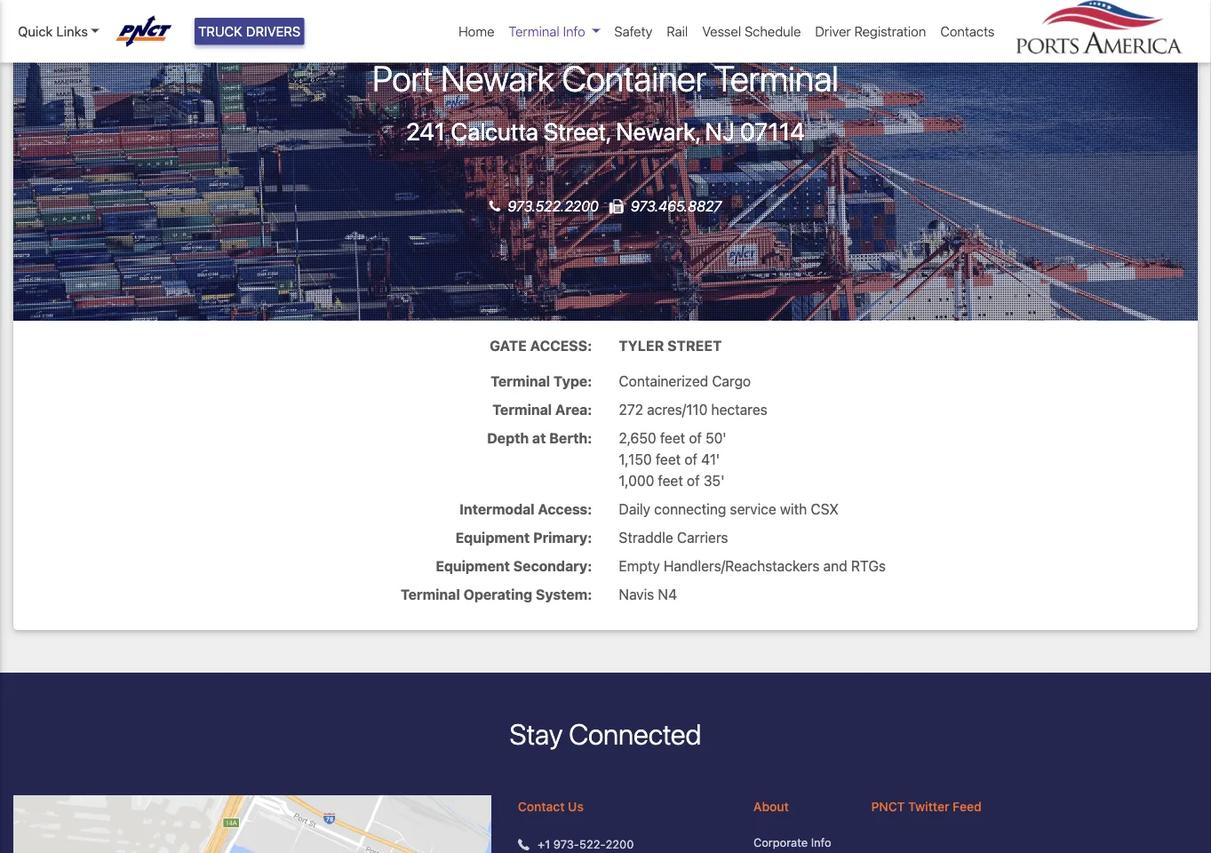 Task type: vqa. For each thing, say whether or not it's contained in the screenshot.
Equipment
yes



Task type: describe. For each thing, give the bounding box(es) containing it.
system:
[[536, 586, 592, 603]]

with
[[780, 501, 807, 518]]

info for terminal info
[[563, 24, 586, 39]]

straddle
[[619, 529, 674, 546]]

rtgs
[[851, 558, 886, 574]]

truck drivers link
[[195, 18, 304, 45]]

terminal type:
[[491, 373, 592, 390]]

+1 973-522-2200
[[538, 837, 634, 851]]

35'
[[704, 472, 725, 489]]

1,150
[[619, 451, 652, 468]]

connected
[[569, 717, 702, 751]]

equipment for equipment primary:
[[456, 529, 530, 546]]

containerized cargo
[[619, 373, 751, 390]]

connecting
[[654, 501, 727, 518]]

pnct
[[872, 800, 905, 814]]

home link
[[452, 14, 502, 48]]

522-
[[580, 837, 606, 851]]

service
[[730, 501, 777, 518]]

stay
[[510, 717, 563, 751]]

rail
[[667, 24, 688, 39]]

truck drivers
[[198, 24, 301, 39]]

1 vertical spatial of
[[685, 451, 698, 468]]

corporate
[[754, 836, 808, 849]]

containerized
[[619, 373, 709, 390]]

driver registration
[[815, 24, 927, 39]]

at
[[532, 430, 546, 446]]

berth:
[[550, 430, 592, 446]]

newark
[[441, 57, 555, 99]]

973.522.2200
[[508, 198, 602, 215]]

daily
[[619, 501, 651, 518]]

safety link
[[607, 14, 660, 48]]

272 acres/110 hectares
[[619, 401, 768, 418]]

vessel schedule
[[702, 24, 801, 39]]

terminal info
[[509, 24, 586, 39]]

stay connected
[[510, 717, 702, 751]]

gate access:
[[490, 337, 592, 354]]

2200
[[606, 837, 634, 851]]

us
[[568, 800, 584, 814]]

50'
[[706, 430, 727, 446]]

pnct twitter feed
[[872, 800, 982, 814]]

terminal for area:
[[493, 401, 552, 418]]

nj
[[705, 116, 735, 145]]

quick
[[18, 24, 53, 39]]

973.465.8827
[[631, 198, 722, 215]]

2,650 feet of 50' 1,150 feet of 41' 1,000 feet of 35'
[[619, 430, 727, 489]]

port newark container terminal
[[373, 57, 839, 99]]

csx
[[811, 501, 839, 518]]

access: for intermodal access:
[[538, 501, 592, 518]]

navis
[[619, 586, 655, 603]]

cargo
[[712, 373, 751, 390]]

0 vertical spatial of
[[689, 430, 702, 446]]

corporate info
[[754, 836, 832, 849]]

straddle carriers
[[619, 529, 728, 546]]

type:
[[554, 373, 592, 390]]

primary:
[[533, 529, 592, 546]]

terminal area:
[[493, 401, 592, 418]]

contact
[[518, 800, 565, 814]]

vessel
[[702, 24, 742, 39]]

terminal down the schedule
[[714, 57, 839, 99]]

depth
[[487, 430, 529, 446]]

newark,
[[616, 116, 700, 145]]

daily connecting service with csx
[[619, 501, 839, 518]]

corporate info link
[[754, 834, 845, 852]]

41'
[[701, 451, 720, 468]]

2,650
[[619, 430, 657, 446]]

acres/110
[[647, 401, 708, 418]]

driver
[[815, 24, 851, 39]]

equipment secondary:
[[436, 558, 592, 574]]

handlers/reachstackers
[[664, 558, 820, 574]]

terminal for operating
[[401, 586, 460, 603]]

tyler
[[619, 337, 664, 354]]

navis n4
[[619, 586, 677, 603]]



Task type: locate. For each thing, give the bounding box(es) containing it.
info inside corporate info link
[[811, 836, 832, 849]]

operating
[[464, 586, 533, 603]]

+1
[[538, 837, 550, 851]]

241
[[406, 116, 446, 145]]

equipment primary:
[[456, 529, 592, 546]]

0 vertical spatial feet
[[660, 430, 685, 446]]

gate
[[490, 337, 527, 354]]

241 calcutta street,                         newark, nj 07114
[[406, 116, 805, 145]]

about
[[754, 800, 789, 814]]

links
[[56, 24, 88, 39]]

access: for gate access:
[[530, 337, 592, 354]]

access: up primary:
[[538, 501, 592, 518]]

1 vertical spatial access:
[[538, 501, 592, 518]]

terminal for info
[[509, 24, 560, 39]]

contacts link
[[934, 14, 1002, 48]]

info inside terminal info link
[[563, 24, 586, 39]]

2 vertical spatial of
[[687, 472, 700, 489]]

info up port newark container terminal
[[563, 24, 586, 39]]

info
[[563, 24, 586, 39], [811, 836, 832, 849]]

empty handlers/reachstackers and rtgs
[[619, 558, 886, 574]]

of left 41'
[[685, 451, 698, 468]]

vessel schedule link
[[695, 14, 808, 48]]

equipment up terminal operating system:
[[436, 558, 510, 574]]

terminal right home
[[509, 24, 560, 39]]

equipment for equipment secondary:
[[436, 558, 510, 574]]

port
[[373, 57, 433, 99]]

hectares
[[712, 401, 768, 418]]

1 horizontal spatial info
[[811, 836, 832, 849]]

973-
[[554, 837, 580, 851]]

1 vertical spatial feet
[[656, 451, 681, 468]]

1,000
[[619, 472, 655, 489]]

secondary:
[[514, 558, 592, 574]]

of left 50'
[[689, 430, 702, 446]]

schedule
[[745, 24, 801, 39]]

2 vertical spatial feet
[[658, 472, 683, 489]]

container
[[562, 57, 707, 99]]

of left 35'
[[687, 472, 700, 489]]

feed
[[953, 800, 982, 814]]

info right corporate
[[811, 836, 832, 849]]

depth at berth:
[[487, 430, 592, 446]]

info for corporate info
[[811, 836, 832, 849]]

equipment down the intermodal
[[456, 529, 530, 546]]

quick links link
[[18, 21, 99, 41]]

quick links
[[18, 24, 88, 39]]

registration
[[855, 24, 927, 39]]

terminal for type:
[[491, 373, 550, 390]]

tyler street
[[619, 337, 722, 354]]

intermodal
[[460, 501, 535, 518]]

carriers
[[677, 529, 728, 546]]

07114
[[740, 116, 805, 145]]

feet right 1,000 in the right of the page
[[658, 472, 683, 489]]

terminal up depth
[[493, 401, 552, 418]]

empty
[[619, 558, 660, 574]]

0 horizontal spatial info
[[563, 24, 586, 39]]

0 vertical spatial access:
[[530, 337, 592, 354]]

contact us
[[518, 800, 584, 814]]

intermodal access:
[[460, 501, 592, 518]]

terminal
[[509, 24, 560, 39], [714, 57, 839, 99], [491, 373, 550, 390], [493, 401, 552, 418], [401, 586, 460, 603]]

area:
[[556, 401, 592, 418]]

terminal operating system:
[[401, 586, 592, 603]]

0 vertical spatial info
[[563, 24, 586, 39]]

street
[[668, 337, 722, 354]]

terminal info link
[[502, 14, 607, 48]]

rail link
[[660, 14, 695, 48]]

feet down acres/110
[[660, 430, 685, 446]]

terminal left operating on the left bottom
[[401, 586, 460, 603]]

equipment
[[456, 529, 530, 546], [436, 558, 510, 574]]

truck
[[198, 24, 243, 39]]

contacts
[[941, 24, 995, 39]]

n4
[[658, 586, 677, 603]]

drivers
[[246, 24, 301, 39]]

access: up type:
[[530, 337, 592, 354]]

of
[[689, 430, 702, 446], [685, 451, 698, 468], [687, 472, 700, 489]]

+1 973-522-2200 link
[[538, 836, 634, 853]]

and
[[824, 558, 848, 574]]

twitter
[[908, 800, 950, 814]]

1 vertical spatial info
[[811, 836, 832, 849]]

home
[[459, 24, 495, 39]]

calcutta
[[451, 116, 539, 145]]

0 vertical spatial equipment
[[456, 529, 530, 546]]

feet right 1,150
[[656, 451, 681, 468]]

access:
[[530, 337, 592, 354], [538, 501, 592, 518]]

driver registration link
[[808, 14, 934, 48]]

safety
[[615, 24, 653, 39]]

terminal up the terminal area: on the left of page
[[491, 373, 550, 390]]

feet
[[660, 430, 685, 446], [656, 451, 681, 468], [658, 472, 683, 489]]

1 vertical spatial equipment
[[436, 558, 510, 574]]

street,
[[544, 116, 611, 145]]



